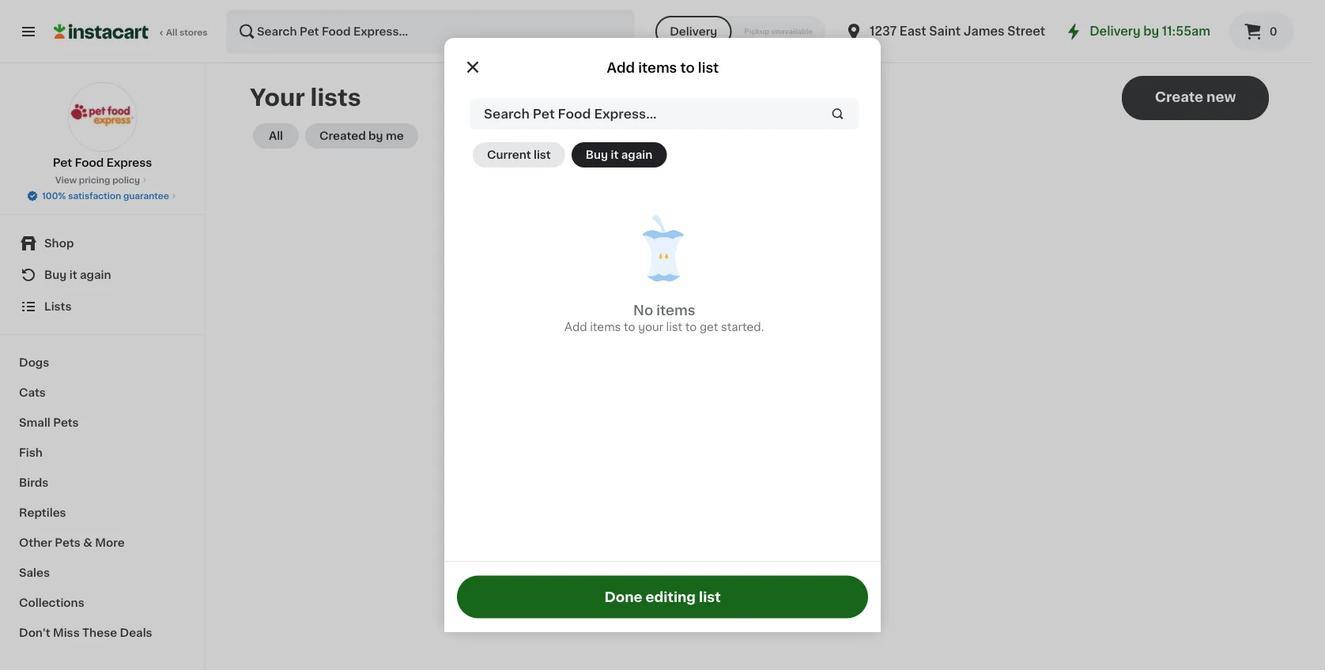 Task type: locate. For each thing, give the bounding box(es) containing it.
0 horizontal spatial food
[[75, 157, 104, 168]]

to down delivery button
[[681, 61, 695, 75]]

saint
[[930, 26, 961, 37]]

1 vertical spatial pet
[[53, 157, 72, 168]]

food left express... in the top left of the page
[[558, 108, 591, 120]]

it down express... in the top left of the page
[[611, 149, 619, 161]]

small pets
[[19, 418, 79, 429]]

items for no
[[657, 304, 695, 318]]

buy it again
[[586, 149, 653, 161], [44, 270, 111, 281]]

by
[[1144, 26, 1159, 37], [369, 130, 383, 142]]

small
[[19, 418, 50, 429]]

add up express... in the top left of the page
[[607, 61, 635, 75]]

again down shop link
[[80, 270, 111, 281]]

1 vertical spatial by
[[369, 130, 383, 142]]

delivery left the 11:55am
[[1090, 26, 1141, 37]]

0 horizontal spatial again
[[80, 270, 111, 281]]

it
[[611, 149, 619, 161], [69, 270, 77, 281]]

items up your
[[657, 304, 695, 318]]

no lists yet
[[721, 328, 799, 341]]

view pricing policy
[[55, 176, 140, 185]]

list right your
[[666, 322, 683, 333]]

all stores
[[166, 28, 208, 37]]

0 vertical spatial food
[[558, 108, 591, 120]]

again inside buy it again link
[[80, 270, 111, 281]]

1 horizontal spatial again
[[621, 149, 653, 161]]

0 vertical spatial buy it again
[[586, 149, 653, 161]]

all
[[166, 28, 177, 37], [269, 130, 283, 142]]

pets inside "link"
[[53, 418, 79, 429]]

delivery inside button
[[670, 26, 718, 37]]

0 vertical spatial pet
[[533, 108, 555, 120]]

1 vertical spatial no
[[721, 328, 741, 341]]

buy up lists
[[44, 270, 67, 281]]

all button
[[253, 123, 299, 149]]

1 horizontal spatial no
[[721, 328, 741, 341]]

again down express... in the top left of the page
[[621, 149, 653, 161]]

0 vertical spatial again
[[621, 149, 653, 161]]

0 vertical spatial items
[[638, 61, 677, 75]]

lists
[[311, 87, 361, 109], [744, 328, 772, 341]]

1 horizontal spatial add
[[607, 61, 635, 75]]

1 vertical spatial lists
[[744, 328, 772, 341]]

0 horizontal spatial add
[[565, 322, 587, 333]]

0 horizontal spatial lists
[[311, 87, 361, 109]]

instacart logo image
[[54, 22, 149, 41]]

pet food express
[[53, 157, 152, 168]]

all for all stores
[[166, 28, 177, 37]]

pet up view
[[53, 157, 72, 168]]

1 vertical spatial all
[[269, 130, 283, 142]]

0 horizontal spatial no
[[633, 304, 653, 318]]

pets for small
[[53, 418, 79, 429]]

it down shop in the left top of the page
[[69, 270, 77, 281]]

no right 'get' on the right of the page
[[721, 328, 741, 341]]

these
[[82, 628, 117, 639]]

1 vertical spatial items
[[657, 304, 695, 318]]

list right editing
[[699, 591, 721, 604]]

by inside 'link'
[[1144, 26, 1159, 37]]

food
[[558, 108, 591, 120], [75, 157, 104, 168]]

pets right small
[[53, 418, 79, 429]]

current list
[[487, 149, 551, 161]]

1 horizontal spatial food
[[558, 108, 591, 120]]

create new
[[1155, 91, 1236, 104]]

food up pricing at the top
[[75, 157, 104, 168]]

1 vertical spatial add
[[565, 322, 587, 333]]

add items to list
[[607, 61, 719, 75]]

0 horizontal spatial by
[[369, 130, 383, 142]]

no for lists
[[721, 328, 741, 341]]

1 vertical spatial buy
[[44, 270, 67, 281]]

fish link
[[9, 438, 195, 468]]

delivery by 11:55am
[[1090, 26, 1211, 37]]

0 horizontal spatial buy it again
[[44, 270, 111, 281]]

buy it again down express... in the top left of the page
[[586, 149, 653, 161]]

items
[[638, 61, 677, 75], [657, 304, 695, 318], [590, 322, 621, 333]]

buy down search pet food express...
[[586, 149, 608, 161]]

delivery inside 'link'
[[1090, 26, 1141, 37]]

by inside button
[[369, 130, 383, 142]]

1 horizontal spatial lists
[[744, 328, 772, 341]]

delivery for delivery by 11:55am
[[1090, 26, 1141, 37]]

by left me
[[369, 130, 383, 142]]

pets
[[53, 418, 79, 429], [55, 538, 80, 549]]

list
[[698, 61, 719, 75], [534, 149, 551, 161], [666, 322, 683, 333], [699, 591, 721, 604]]

satisfaction
[[68, 192, 121, 200]]

no up your
[[633, 304, 653, 318]]

1 horizontal spatial pet
[[533, 108, 555, 120]]

items up search pet food express... button
[[638, 61, 677, 75]]

1 horizontal spatial buy it again
[[586, 149, 653, 161]]

buy it again down shop in the left top of the page
[[44, 270, 111, 281]]

pricing
[[79, 176, 110, 185]]

0 horizontal spatial delivery
[[670, 26, 718, 37]]

all inside button
[[269, 130, 283, 142]]

pet
[[533, 108, 555, 120], [53, 157, 72, 168]]

lists up the created
[[311, 87, 361, 109]]

all stores link
[[54, 9, 209, 54]]

1 vertical spatial it
[[69, 270, 77, 281]]

0 vertical spatial by
[[1144, 26, 1159, 37]]

cats
[[19, 388, 46, 399]]

1 horizontal spatial delivery
[[1090, 26, 1141, 37]]

0 vertical spatial no
[[633, 304, 653, 318]]

1237 east saint james street
[[870, 26, 1046, 37]]

by left the 11:55am
[[1144, 26, 1159, 37]]

collections link
[[9, 588, 195, 618]]

1 horizontal spatial all
[[269, 130, 283, 142]]

to
[[681, 61, 695, 75], [624, 322, 636, 333], [685, 322, 697, 333]]

1 vertical spatial again
[[80, 270, 111, 281]]

miss
[[53, 628, 80, 639]]

0 vertical spatial buy
[[586, 149, 608, 161]]

view
[[55, 176, 77, 185]]

all inside "link"
[[166, 28, 177, 37]]

0 horizontal spatial pet
[[53, 157, 72, 168]]

items left your
[[590, 322, 621, 333]]

birds link
[[9, 468, 195, 498]]

other
[[19, 538, 52, 549]]

all left the stores
[[166, 28, 177, 37]]

0 horizontal spatial buy
[[44, 270, 67, 281]]

create new button
[[1122, 76, 1269, 120]]

1 horizontal spatial by
[[1144, 26, 1159, 37]]

pet right search
[[533, 108, 555, 120]]

reptiles link
[[9, 498, 195, 528]]

add left your
[[565, 322, 587, 333]]

1 horizontal spatial it
[[611, 149, 619, 161]]

again inside buy it again "button"
[[621, 149, 653, 161]]

sales link
[[9, 558, 195, 588]]

0 vertical spatial pets
[[53, 418, 79, 429]]

lists
[[44, 301, 72, 312]]

again
[[621, 149, 653, 161], [80, 270, 111, 281]]

lists left yet
[[744, 328, 772, 341]]

0 vertical spatial lists
[[311, 87, 361, 109]]

james
[[964, 26, 1005, 37]]

small pets link
[[9, 408, 195, 438]]

no inside no items add items to your list to get started.
[[633, 304, 653, 318]]

buy
[[586, 149, 608, 161], [44, 270, 67, 281]]

100% satisfaction guarantee button
[[26, 187, 179, 202]]

0 horizontal spatial all
[[166, 28, 177, 37]]

food inside button
[[558, 108, 591, 120]]

pets left &
[[55, 538, 80, 549]]

0 horizontal spatial it
[[69, 270, 77, 281]]

1 vertical spatial pets
[[55, 538, 80, 549]]

no items add items to your list to get started.
[[565, 304, 764, 333]]

don't
[[19, 628, 50, 639]]

0 vertical spatial it
[[611, 149, 619, 161]]

started.
[[721, 322, 764, 333]]

delivery up add items to list
[[670, 26, 718, 37]]

1 horizontal spatial buy
[[586, 149, 608, 161]]

view pricing policy link
[[55, 174, 150, 187]]

all down the your
[[269, 130, 283, 142]]

None search field
[[226, 9, 635, 54]]

add
[[607, 61, 635, 75], [565, 322, 587, 333]]

0 vertical spatial all
[[166, 28, 177, 37]]

current
[[487, 149, 531, 161]]



Task type: vqa. For each thing, say whether or not it's contained in the screenshot.
WHITE within Apple USB-C to MagSafe 3 Charging Cable for MacBook Pro - White - 6.6'
no



Task type: describe. For each thing, give the bounding box(es) containing it.
0
[[1270, 26, 1278, 37]]

pet food express logo image
[[68, 82, 137, 152]]

east
[[900, 26, 927, 37]]

current list button
[[473, 142, 565, 168]]

buy it again button
[[572, 142, 667, 168]]

items for add
[[638, 61, 677, 75]]

pet inside pet food express link
[[53, 157, 72, 168]]

get
[[700, 322, 718, 333]]

no for items
[[633, 304, 653, 318]]

11:55am
[[1162, 26, 1211, 37]]

lists for no
[[744, 328, 772, 341]]

0 vertical spatial add
[[607, 61, 635, 75]]

me
[[386, 130, 404, 142]]

buy inside "button"
[[586, 149, 608, 161]]

don't miss these deals
[[19, 628, 152, 639]]

other pets & more link
[[9, 528, 195, 558]]

stores
[[179, 28, 208, 37]]

1237 east saint james street button
[[845, 9, 1046, 54]]

policy
[[112, 176, 140, 185]]

sales
[[19, 568, 50, 579]]

add inside no items add items to your list to get started.
[[565, 322, 587, 333]]

new
[[1207, 91, 1236, 104]]

created by me
[[320, 130, 404, 142]]

buy it again link
[[9, 259, 195, 291]]

pet food express link
[[53, 82, 152, 171]]

your lists
[[250, 87, 361, 109]]

deals
[[120, 628, 152, 639]]

don't miss these deals link
[[9, 618, 195, 649]]

search
[[484, 108, 530, 120]]

collections
[[19, 598, 84, 609]]

to left 'get' on the right of the page
[[685, 322, 697, 333]]

created by me button
[[305, 123, 418, 149]]

birds
[[19, 478, 49, 489]]

to left your
[[624, 322, 636, 333]]

shop
[[44, 238, 74, 249]]

yet
[[776, 328, 799, 341]]

more
[[95, 538, 125, 549]]

it inside buy it again link
[[69, 270, 77, 281]]

list right current
[[534, 149, 551, 161]]

done
[[605, 591, 643, 604]]

list inside no items add items to your list to get started.
[[666, 322, 683, 333]]

dogs
[[19, 357, 49, 369]]

1 vertical spatial food
[[75, 157, 104, 168]]

express...
[[594, 108, 657, 120]]

editing
[[646, 591, 696, 604]]

delivery by 11:55am link
[[1065, 22, 1211, 41]]

lists for your
[[311, 87, 361, 109]]

delivery for delivery
[[670, 26, 718, 37]]

1237
[[870, 26, 897, 37]]

list_add_items dialog
[[444, 38, 881, 633]]

1 vertical spatial buy it again
[[44, 270, 111, 281]]

express
[[106, 157, 152, 168]]

100% satisfaction guarantee
[[42, 192, 169, 200]]

100%
[[42, 192, 66, 200]]

list down delivery button
[[698, 61, 719, 75]]

buy it again inside "button"
[[586, 149, 653, 161]]

service type group
[[656, 16, 826, 47]]

0 button
[[1230, 13, 1295, 51]]

other pets & more
[[19, 538, 125, 549]]

guarantee
[[123, 192, 169, 200]]

all for all
[[269, 130, 283, 142]]

your
[[638, 322, 663, 333]]

street
[[1008, 26, 1046, 37]]

by for created
[[369, 130, 383, 142]]

search pet food express... button
[[470, 98, 859, 130]]

delivery button
[[656, 16, 732, 47]]

created
[[320, 130, 366, 142]]

by for delivery
[[1144, 26, 1159, 37]]

search pet food express...
[[484, 108, 657, 120]]

pets for other
[[55, 538, 80, 549]]

done editing list button
[[457, 576, 868, 619]]

lists link
[[9, 291, 195, 323]]

fish
[[19, 448, 43, 459]]

it inside buy it again "button"
[[611, 149, 619, 161]]

2 vertical spatial items
[[590, 322, 621, 333]]

shop link
[[9, 228, 195, 259]]

create
[[1155, 91, 1204, 104]]

&
[[83, 538, 92, 549]]

reptiles
[[19, 508, 66, 519]]

pet inside search pet food express... button
[[533, 108, 555, 120]]

dogs link
[[9, 348, 195, 378]]

cats link
[[9, 378, 195, 408]]

your
[[250, 87, 305, 109]]

done editing list
[[605, 591, 721, 604]]



